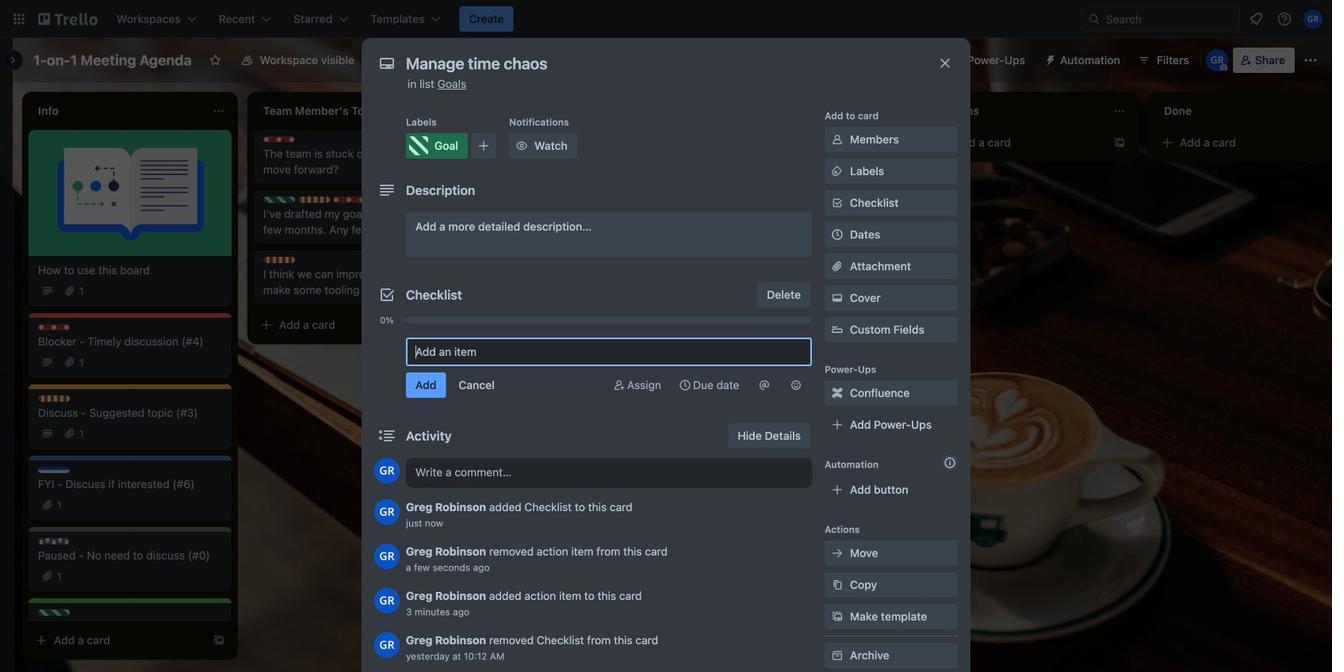 Task type: locate. For each thing, give the bounding box(es) containing it.
None submit
[[406, 373, 446, 398]]

1 horizontal spatial color: blue, title: "fyi" element
[[368, 197, 400, 203]]

color: red, title: "blocker" element
[[263, 136, 295, 143], [333, 197, 365, 203], [38, 324, 70, 331]]

open information menu image
[[1277, 11, 1293, 27]]

0 vertical spatial color: green, title: "goal" element
[[406, 133, 468, 159]]

1 horizontal spatial color: green, title: "goal" element
[[263, 197, 295, 203]]

0 notifications image
[[1247, 10, 1266, 29]]

primary element
[[0, 0, 1333, 38]]

sm image
[[830, 132, 846, 148], [830, 290, 846, 306], [612, 378, 627, 393], [678, 378, 693, 393], [757, 378, 773, 393], [830, 546, 846, 562], [830, 578, 846, 593], [830, 648, 846, 664]]

0 horizontal spatial color: green, title: "goal" element
[[38, 610, 70, 616]]

color: black, title: "paused" element
[[403, 197, 435, 203], [38, 539, 70, 545]]

color: green, title: "goal" element
[[406, 133, 468, 159], [263, 197, 295, 203], [38, 610, 70, 616]]

1 horizontal spatial color: red, title: "blocker" element
[[263, 136, 295, 143]]

customize views image
[[443, 52, 459, 68]]

Search field
[[1101, 7, 1240, 31]]

group
[[374, 328, 812, 335]]

1 vertical spatial color: green, title: "goal" element
[[263, 197, 295, 203]]

1 vertical spatial color: black, title: "paused" element
[[38, 539, 70, 545]]

0 vertical spatial color: blue, title: "fyi" element
[[368, 197, 400, 203]]

create from template… image
[[663, 243, 676, 255]]

greg robinson (gregrobinson96) image inside primary element
[[1304, 10, 1323, 29]]

0 horizontal spatial color: blue, title: "fyi" element
[[38, 467, 70, 474]]

sm image
[[1038, 48, 1061, 70], [514, 138, 530, 154], [830, 163, 846, 179], [789, 378, 804, 393], [830, 386, 846, 401], [830, 609, 846, 625]]

Board name text field
[[25, 48, 200, 73]]

color: orange, title: "discuss" element
[[489, 136, 520, 143], [298, 197, 330, 203], [263, 257, 295, 263], [38, 396, 70, 402]]

color: blue, title: "fyi" element
[[368, 197, 400, 203], [38, 467, 70, 474]]

2 vertical spatial color: red, title: "blocker" element
[[38, 324, 70, 331]]

star or unstar board image
[[209, 54, 222, 67]]

create from template… image
[[1114, 136, 1127, 149], [889, 271, 901, 284], [438, 319, 451, 332], [213, 635, 225, 647]]

None text field
[[398, 49, 922, 78]]

greg robinson (gregrobinson96) image
[[1304, 10, 1323, 29], [1206, 49, 1229, 71], [374, 459, 400, 484], [374, 500, 400, 525], [374, 544, 400, 570], [374, 633, 400, 658]]

0 horizontal spatial color: red, title: "blocker" element
[[38, 324, 70, 331]]

0 vertical spatial color: black, title: "paused" element
[[403, 197, 435, 203]]

1 vertical spatial color: red, title: "blocker" element
[[333, 197, 365, 203]]



Task type: vqa. For each thing, say whether or not it's contained in the screenshot.
color: green, title: "goal" "element" to the middle
yes



Task type: describe. For each thing, give the bounding box(es) containing it.
greg robinson (gregrobinson96) image
[[374, 589, 400, 614]]

2 horizontal spatial color: green, title: "goal" element
[[406, 133, 468, 159]]

2 vertical spatial color: green, title: "goal" element
[[38, 610, 70, 616]]

search image
[[1088, 13, 1101, 25]]

2 horizontal spatial color: red, title: "blocker" element
[[333, 197, 365, 203]]

0 vertical spatial color: red, title: "blocker" element
[[263, 136, 295, 143]]

1 vertical spatial color: blue, title: "fyi" element
[[38, 467, 70, 474]]

0 horizontal spatial color: black, title: "paused" element
[[38, 539, 70, 545]]

show menu image
[[1303, 52, 1319, 68]]

Write a comment text field
[[406, 459, 812, 487]]

1 horizontal spatial color: black, title: "paused" element
[[403, 197, 435, 203]]

Add an item text field
[[406, 338, 812, 367]]

edit card image
[[887, 137, 900, 150]]



